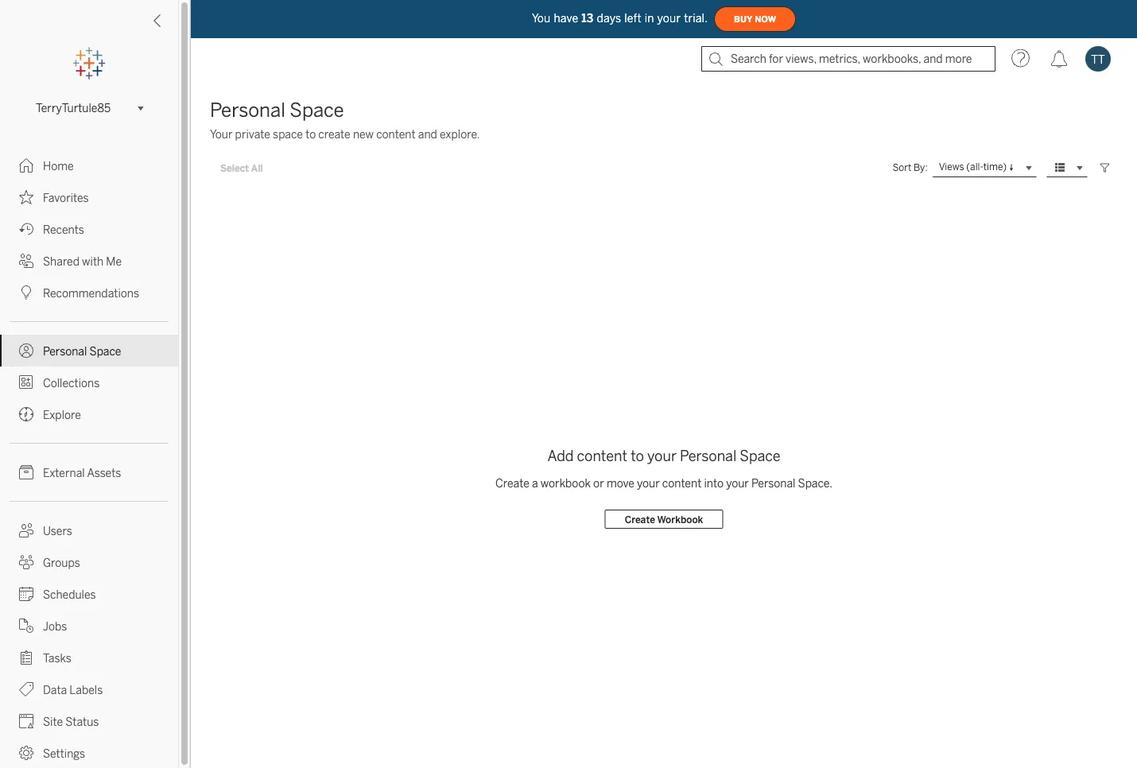 Task type: describe. For each thing, give the bounding box(es) containing it.
site
[[43, 715, 63, 728]]

space for personal space your private space to create new content and explore.
[[290, 99, 344, 122]]

jobs
[[43, 620, 67, 633]]

groups
[[43, 556, 80, 569]]

workbook
[[541, 477, 591, 490]]

content inside "personal space your private space to create new content and explore."
[[376, 128, 416, 141]]

labels
[[69, 683, 103, 697]]

2 vertical spatial content
[[662, 477, 702, 490]]

days
[[597, 12, 621, 25]]

space for personal space
[[89, 345, 121, 358]]

1 horizontal spatial content
[[577, 448, 627, 465]]

explore.
[[440, 128, 480, 141]]

your right move
[[637, 477, 660, 490]]

personal space your private space to create new content and explore.
[[210, 99, 480, 141]]

all
[[251, 162, 263, 174]]

site status link
[[0, 705, 178, 737]]

by:
[[914, 162, 928, 173]]

recents
[[43, 223, 84, 236]]

new
[[353, 128, 374, 141]]

home link
[[0, 149, 178, 181]]

site status
[[43, 715, 99, 728]]

collections link
[[0, 367, 178, 398]]

me
[[106, 255, 122, 268]]

select all button
[[210, 158, 273, 177]]

into
[[704, 477, 724, 490]]

trial.
[[684, 12, 708, 25]]

move
[[607, 477, 634, 490]]

13
[[581, 12, 594, 25]]

now
[[755, 14, 776, 24]]

create a workbook or move your content into your personal space.
[[495, 477, 832, 490]]

terryturtule85
[[36, 102, 111, 115]]

your right in
[[657, 12, 681, 25]]

shared with me
[[43, 255, 122, 268]]

in
[[645, 12, 654, 25]]

left
[[624, 12, 641, 25]]

navigation panel element
[[0, 48, 178, 768]]

create for create a workbook or move your content into your personal space.
[[495, 477, 529, 490]]

buy now button
[[714, 6, 796, 32]]

buy now
[[734, 14, 776, 24]]

create for create workbook
[[625, 513, 655, 525]]

favorites
[[43, 191, 89, 204]]

or
[[593, 477, 604, 490]]

collections
[[43, 377, 100, 390]]

schedules link
[[0, 578, 178, 610]]

your
[[210, 128, 233, 141]]

views (all-time) button
[[932, 158, 1037, 177]]



Task type: vqa. For each thing, say whether or not it's contained in the screenshot.
Label
no



Task type: locate. For each thing, give the bounding box(es) containing it.
workbook
[[657, 513, 703, 525]]

1 vertical spatial to
[[631, 448, 644, 465]]

settings
[[43, 747, 85, 760]]

create
[[495, 477, 529, 490], [625, 513, 655, 525]]

home
[[43, 159, 74, 173]]

tasks
[[43, 652, 72, 665]]

0 horizontal spatial create
[[495, 477, 529, 490]]

add
[[547, 448, 574, 465]]

0 vertical spatial space
[[290, 99, 344, 122]]

jobs link
[[0, 610, 178, 642]]

settings link
[[0, 737, 178, 768]]

add content to your personal space
[[547, 448, 781, 465]]

recommendations
[[43, 287, 139, 300]]

list view image
[[1053, 161, 1067, 175]]

shared with me link
[[0, 245, 178, 277]]

(all-
[[966, 161, 983, 173]]

a
[[532, 477, 538, 490]]

schedules
[[43, 588, 96, 601]]

your right the into
[[726, 477, 749, 490]]

data labels link
[[0, 673, 178, 705]]

1 horizontal spatial space
[[290, 99, 344, 122]]

create
[[318, 128, 350, 141]]

users
[[43, 524, 72, 538]]

terryturtule85 button
[[29, 99, 149, 118]]

1 vertical spatial create
[[625, 513, 655, 525]]

space inside 'main navigation. press the up and down arrow keys to access links.' element
[[89, 345, 121, 358]]

recommendations link
[[0, 277, 178, 309]]

explore
[[43, 408, 81, 421]]

personal
[[210, 99, 285, 122], [43, 345, 87, 358], [680, 448, 737, 465], [751, 477, 795, 490]]

select all
[[220, 162, 263, 174]]

to
[[305, 128, 316, 141], [631, 448, 644, 465]]

views
[[939, 161, 964, 173]]

2 vertical spatial space
[[740, 448, 781, 465]]

with
[[82, 255, 104, 268]]

0 horizontal spatial space
[[89, 345, 121, 358]]

2 horizontal spatial space
[[740, 448, 781, 465]]

to inside "personal space your private space to create new content and explore."
[[305, 128, 316, 141]]

personal up the into
[[680, 448, 737, 465]]

favorites link
[[0, 181, 178, 213]]

create left a
[[495, 477, 529, 490]]

personal up private
[[210, 99, 285, 122]]

data
[[43, 683, 67, 697]]

content up or
[[577, 448, 627, 465]]

views (all-time)
[[939, 161, 1007, 173]]

content left the into
[[662, 477, 702, 490]]

groups link
[[0, 546, 178, 578]]

1 vertical spatial content
[[577, 448, 627, 465]]

personal left space.
[[751, 477, 795, 490]]

personal space link
[[0, 335, 178, 367]]

your up create a workbook or move your content into your personal space.
[[647, 448, 677, 465]]

shared
[[43, 255, 79, 268]]

2 horizontal spatial content
[[662, 477, 702, 490]]

0 vertical spatial content
[[376, 128, 416, 141]]

private
[[235, 128, 270, 141]]

1 horizontal spatial to
[[631, 448, 644, 465]]

space.
[[798, 477, 832, 490]]

external assets link
[[0, 456, 178, 488]]

space inside "personal space your private space to create new content and explore."
[[290, 99, 344, 122]]

and
[[418, 128, 437, 141]]

0 vertical spatial create
[[495, 477, 529, 490]]

content left and
[[376, 128, 416, 141]]

recents link
[[0, 213, 178, 245]]

Search for views, metrics, workbooks, and more text field
[[701, 46, 996, 72]]

main navigation. press the up and down arrow keys to access links. element
[[0, 149, 178, 768]]

0 vertical spatial to
[[305, 128, 316, 141]]

create inside button
[[625, 513, 655, 525]]

to right space
[[305, 128, 316, 141]]

your
[[657, 12, 681, 25], [647, 448, 677, 465], [637, 477, 660, 490], [726, 477, 749, 490]]

data labels
[[43, 683, 103, 697]]

personal inside "personal space your private space to create new content and explore."
[[210, 99, 285, 122]]

to up move
[[631, 448, 644, 465]]

1 horizontal spatial create
[[625, 513, 655, 525]]

personal inside 'main navigation. press the up and down arrow keys to access links.' element
[[43, 345, 87, 358]]

select
[[220, 162, 249, 174]]

have
[[554, 12, 578, 25]]

you
[[532, 12, 551, 25]]

sort
[[893, 162, 911, 173]]

sort by:
[[893, 162, 928, 173]]

0 horizontal spatial content
[[376, 128, 416, 141]]

create workbook button
[[605, 510, 723, 529]]

personal up collections
[[43, 345, 87, 358]]

external assets
[[43, 466, 121, 479]]

create left workbook
[[625, 513, 655, 525]]

create workbook
[[625, 513, 703, 525]]

assets
[[87, 466, 121, 479]]

0 horizontal spatial to
[[305, 128, 316, 141]]

external
[[43, 466, 85, 479]]

time)
[[983, 161, 1007, 173]]

space
[[273, 128, 303, 141]]

personal space
[[43, 345, 121, 358]]

buy
[[734, 14, 752, 24]]

tasks link
[[0, 642, 178, 673]]

content
[[376, 128, 416, 141], [577, 448, 627, 465], [662, 477, 702, 490]]

status
[[65, 715, 99, 728]]

1 vertical spatial space
[[89, 345, 121, 358]]

space
[[290, 99, 344, 122], [89, 345, 121, 358], [740, 448, 781, 465]]

you have 13 days left in your trial.
[[532, 12, 708, 25]]

users link
[[0, 514, 178, 546]]

explore link
[[0, 398, 178, 430]]



